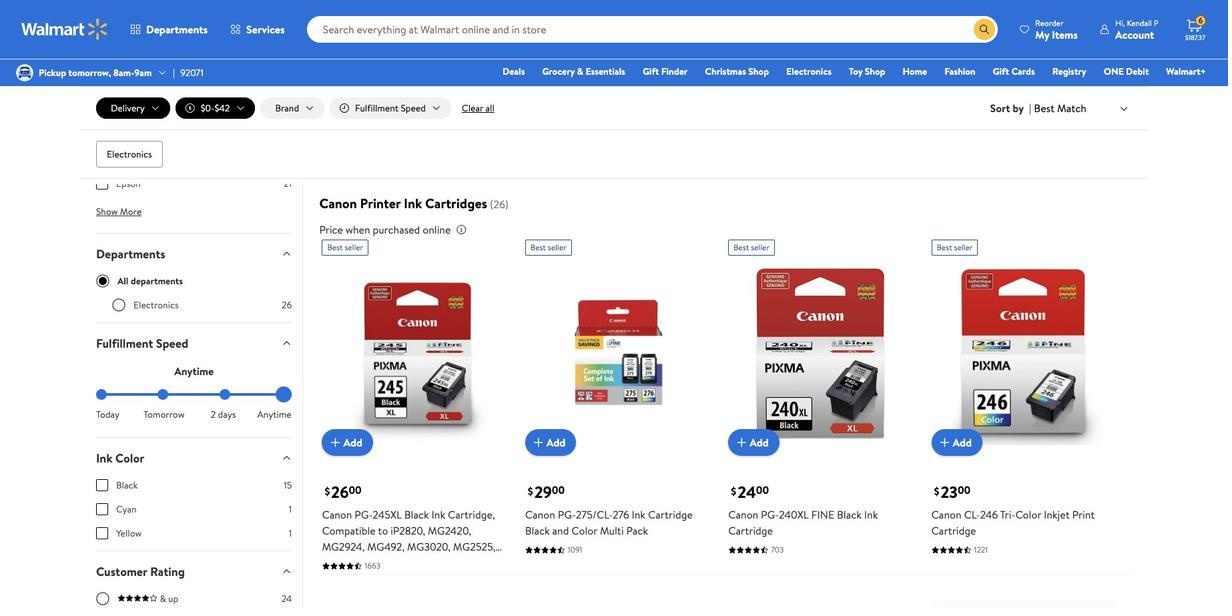 Task type: locate. For each thing, give the bounding box(es) containing it.
speed inside tab
[[156, 335, 188, 352]]

tr4520
[[393, 556, 430, 571]]

canon down $ 24 00
[[729, 508, 759, 523]]

00 inside $ 26 00
[[349, 483, 362, 498]]

& right grocery
[[577, 65, 584, 78]]

add to cart image for 29
[[531, 435, 547, 451]]

1 horizontal spatial add to cart image
[[734, 435, 750, 451]]

$ inside $ 24 00
[[731, 484, 737, 499]]

inkjet
[[1044, 508, 1070, 523]]

add to cart image
[[531, 435, 547, 451], [734, 435, 750, 451], [937, 435, 953, 451]]

speed
[[401, 102, 426, 115], [156, 335, 188, 352]]

1 1 from the top
[[289, 503, 292, 516]]

best for 26
[[327, 242, 343, 253]]

0 horizontal spatial fulfillment speed
[[96, 335, 188, 352]]

1 horizontal spatial fulfillment
[[355, 102, 399, 115]]

color down today
[[115, 450, 144, 467]]

and up 1091
[[553, 524, 569, 539]]

1 horizontal spatial electronics link
[[781, 64, 838, 79]]

3 $ from the left
[[731, 484, 737, 499]]

electronics up epson
[[107, 148, 152, 161]]

add for 26
[[343, 436, 363, 450]]

fulfillment
[[355, 102, 399, 115], [96, 335, 153, 352]]

departments up all
[[96, 246, 165, 262]]

shop right christmas
[[749, 65, 769, 78]]

cartridge up pack
[[648, 508, 693, 523]]

add button
[[322, 430, 373, 456], [525, 430, 577, 456], [729, 430, 780, 456], [932, 430, 983, 456]]

electronics
[[787, 65, 832, 78], [107, 148, 152, 161], [134, 298, 179, 312]]

3 pg- from the left
[[761, 508, 779, 523]]

1 horizontal spatial |
[[1030, 101, 1032, 116]]

more
[[120, 205, 142, 218]]

3 00 from the left
[[756, 483, 769, 498]]

gift finder link
[[637, 64, 694, 79]]

1 vertical spatial fulfillment speed button
[[85, 323, 303, 364]]

canon down 23
[[932, 508, 962, 523]]

color inside canon pg-275/cl-276 ink cartridge black and color multi pack
[[572, 524, 598, 539]]

best seller for 23
[[937, 242, 973, 253]]

best for 24
[[734, 242, 749, 253]]

best for 23
[[937, 242, 953, 253]]

pg- down $ 24 00
[[761, 508, 779, 523]]

0 vertical spatial departments
[[146, 22, 208, 37]]

canon pg-240xl fine black ink cartridge image
[[729, 261, 913, 446]]

6
[[1199, 15, 1204, 26]]

best seller for 29
[[531, 242, 567, 253]]

add button for 23
[[932, 430, 983, 456]]

add up $ 29 00
[[547, 436, 566, 450]]

hi,
[[1116, 17, 1126, 28]]

0 horizontal spatial anytime
[[174, 364, 214, 378]]

all departments
[[118, 274, 183, 288]]

0 vertical spatial speed
[[401, 102, 426, 115]]

fulfillment speed button
[[330, 97, 451, 119], [85, 323, 303, 364]]

seller for 26
[[345, 242, 363, 253]]

cartridge up 703
[[729, 524, 773, 539]]

anytime down 'anytime' option
[[257, 408, 292, 421]]

4 $ from the left
[[935, 484, 940, 499]]

ink color button
[[85, 438, 303, 479]]

2 $ from the left
[[528, 484, 533, 499]]

gift for gift cards
[[993, 65, 1010, 78]]

canon inside the canon pg-240xl fine black ink cartridge
[[729, 508, 759, 523]]

items
[[1052, 27, 1078, 42]]

black
[[116, 479, 138, 492], [405, 508, 429, 523], [837, 508, 862, 523], [525, 524, 550, 539]]

2 00 from the left
[[552, 483, 565, 498]]

None range field
[[96, 393, 292, 396]]

add button up $ 26 00 on the bottom of the page
[[322, 430, 373, 456]]

add button up $ 23 00
[[932, 430, 983, 456]]

1 horizontal spatial and
[[553, 524, 569, 539]]

1 for yellow
[[289, 527, 292, 540]]

00 up canon pg-275/cl-276 ink cartridge black and color multi pack
[[552, 483, 565, 498]]

00 up the canon pg-240xl fine black ink cartridge
[[756, 483, 769, 498]]

4 seller from the left
[[955, 242, 973, 253]]

2 vertical spatial color
[[572, 524, 598, 539]]

00 up compatible
[[349, 483, 362, 498]]

2 add from the left
[[547, 436, 566, 450]]

1 horizontal spatial 26
[[331, 481, 349, 504]]

clear all button
[[457, 97, 500, 119]]

electronics down departments on the left of the page
[[134, 298, 179, 312]]

1 add to cart image from the left
[[531, 435, 547, 451]]

ink down today
[[96, 450, 113, 467]]

$ inside $ 29 00
[[528, 484, 533, 499]]

1 horizontal spatial 24
[[738, 481, 756, 504]]

0 vertical spatial fulfillment
[[355, 102, 399, 115]]

finder
[[662, 65, 688, 78]]

245xl
[[373, 508, 402, 523]]

canon up compatible
[[322, 508, 352, 523]]

None radio
[[112, 298, 126, 312]]

4 out of 5 stars and up, 24 items radio
[[96, 592, 110, 606]]

black up the cyan
[[116, 479, 138, 492]]

0 horizontal spatial add to cart image
[[531, 435, 547, 451]]

Today radio
[[96, 389, 107, 400]]

mg2420,
[[428, 524, 471, 539]]

home
[[903, 65, 928, 78]]

ink color group
[[96, 479, 292, 551]]

canon for 26
[[322, 508, 352, 523]]

black down 29 at bottom left
[[525, 524, 550, 539]]

home link
[[897, 64, 934, 79]]

speed up the tomorrow radio at the left of page
[[156, 335, 188, 352]]

None checkbox
[[96, 177, 108, 189], [96, 479, 108, 491], [96, 503, 108, 515], [96, 527, 108, 539], [96, 177, 108, 189], [96, 479, 108, 491], [96, 503, 108, 515], [96, 527, 108, 539]]

0 vertical spatial 26
[[282, 298, 292, 312]]

4 best seller from the left
[[937, 242, 973, 253]]

color
[[115, 450, 144, 467], [1016, 508, 1042, 523], [572, 524, 598, 539]]

1 add from the left
[[343, 436, 363, 450]]

ts202,
[[359, 556, 391, 571]]

2 best seller from the left
[[531, 242, 567, 253]]

$ inside $ 26 00
[[325, 484, 330, 499]]

cartridge,
[[448, 508, 495, 523]]

0 vertical spatial |
[[173, 66, 175, 79]]

2 horizontal spatial pg-
[[761, 508, 779, 523]]

1 horizontal spatial fulfillment speed button
[[330, 97, 451, 119]]

| inside the sort and filter section element
[[1030, 101, 1032, 116]]

hi, kendall p account
[[1116, 17, 1159, 42]]

color inside canon cl-246 tri-color inkjet print cartridge
[[1016, 508, 1042, 523]]

tomorrow
[[144, 408, 185, 421]]

cl-
[[965, 508, 981, 523]]

0 horizontal spatial 24
[[282, 592, 292, 606]]

add to cart image up $ 24 00
[[734, 435, 750, 451]]

2 add to cart image from the left
[[734, 435, 750, 451]]

speed left clear
[[401, 102, 426, 115]]

canon inside canon pg-245xl black ink cartridge, compatible to ip2820, mg2420, mg2924, mg492, mg3020, mg2525, ts3120, ts202, tr4520 and tr4522
[[322, 508, 352, 523]]

2 gift from the left
[[993, 65, 1010, 78]]

pg- inside the canon pg-240xl fine black ink cartridge
[[761, 508, 779, 523]]

1 add button from the left
[[322, 430, 373, 456]]

| right by
[[1030, 101, 1032, 116]]

1 vertical spatial &
[[160, 592, 166, 606]]

pg- for 29
[[558, 508, 576, 523]]

$
[[325, 484, 330, 499], [528, 484, 533, 499], [731, 484, 737, 499], [935, 484, 940, 499]]

add up $ 26 00 on the bottom of the page
[[343, 436, 363, 450]]

0 vertical spatial 1
[[289, 503, 292, 516]]

0 vertical spatial &
[[577, 65, 584, 78]]

add to cart image up 23
[[937, 435, 953, 451]]

canon inside canon pg-275/cl-276 ink cartridge black and color multi pack
[[525, 508, 555, 523]]

black up ip2820,
[[405, 508, 429, 523]]

christmas shop link
[[699, 64, 775, 79]]

1 pg- from the left
[[355, 508, 373, 523]]

ink inside canon pg-245xl black ink cartridge, compatible to ip2820, mg2420, mg2924, mg492, mg3020, mg2525, ts3120, ts202, tr4520 and tr4522
[[432, 508, 446, 523]]

1 vertical spatial color
[[1016, 508, 1042, 523]]

clear all
[[462, 102, 495, 115]]

0 vertical spatial color
[[115, 450, 144, 467]]

4 add button from the left
[[932, 430, 983, 456]]

seller for 24
[[751, 242, 770, 253]]

1 horizontal spatial anytime
[[257, 408, 292, 421]]

& up
[[160, 592, 178, 606]]

grocery
[[543, 65, 575, 78]]

2
[[211, 408, 216, 421]]

Anytime radio
[[281, 389, 292, 400]]

0 horizontal spatial 26
[[282, 298, 292, 312]]

2 horizontal spatial color
[[1016, 508, 1042, 523]]

pg- inside canon pg-275/cl-276 ink cartridge black and color multi pack
[[558, 508, 576, 523]]

black right fine
[[837, 508, 862, 523]]

0 horizontal spatial fulfillment
[[96, 335, 153, 352]]

canon pg-245xl black ink cartridge, compatible to ip2820, mg2420, mg2924, mg492, mg3020, mg2525, ts3120, ts202, tr4520 and tr4522 image
[[322, 261, 507, 446]]

anytime
[[174, 364, 214, 378], [257, 408, 292, 421]]

0 horizontal spatial shop
[[749, 65, 769, 78]]

canon for 29
[[525, 508, 555, 523]]

3 seller from the left
[[751, 242, 770, 253]]

23
[[941, 481, 958, 504]]

1 vertical spatial fulfillment speed
[[96, 335, 188, 352]]

pickup tomorrow, 8am-9am
[[39, 66, 152, 79]]

fulfillment inside tab
[[96, 335, 153, 352]]

None radio
[[220, 389, 230, 400]]

color inside "ink color" dropdown button
[[115, 450, 144, 467]]

1 00 from the left
[[349, 483, 362, 498]]

ink
[[404, 194, 422, 212], [96, 450, 113, 467], [432, 508, 446, 523], [632, 508, 646, 523], [865, 508, 878, 523]]

pg- down $ 29 00
[[558, 508, 576, 523]]

1
[[289, 503, 292, 516], [289, 527, 292, 540]]

2 seller from the left
[[548, 242, 567, 253]]

gift finder
[[643, 65, 688, 78]]

departments up | 92071
[[146, 22, 208, 37]]

275/cl-
[[576, 508, 613, 523]]

2 shop from the left
[[865, 65, 886, 78]]

and down mg3020,
[[432, 556, 449, 571]]

mg2924,
[[322, 540, 365, 555]]

delivery
[[111, 102, 145, 115]]

0 horizontal spatial speed
[[156, 335, 188, 352]]

1 horizontal spatial color
[[572, 524, 598, 539]]

canon pg-240xl fine black ink cartridge
[[729, 508, 878, 539]]

reorder
[[1036, 17, 1064, 28]]

gift for gift finder
[[643, 65, 659, 78]]

customer rating button
[[85, 551, 303, 592]]

ink right fine
[[865, 508, 878, 523]]

shop for toy shop
[[865, 65, 886, 78]]

electronics link up epson
[[96, 141, 163, 168]]

$ inside $ 23 00
[[935, 484, 940, 499]]

0 horizontal spatial &
[[160, 592, 166, 606]]

departments tab
[[85, 234, 303, 274]]

1 vertical spatial departments
[[96, 246, 165, 262]]

0 horizontal spatial pg-
[[355, 508, 373, 523]]

1 horizontal spatial &
[[577, 65, 584, 78]]

add to cart image up 29 at bottom left
[[531, 435, 547, 451]]

0 horizontal spatial and
[[432, 556, 449, 571]]

ink up pack
[[632, 508, 646, 523]]

cartridge inside the canon pg-240xl fine black ink cartridge
[[729, 524, 773, 539]]

1 vertical spatial 24
[[282, 592, 292, 606]]

0 horizontal spatial color
[[115, 450, 144, 467]]

sort and filter section element
[[80, 87, 1149, 130]]

canon pg-245xl black ink cartridge, compatible to ip2820, mg2420, mg2924, mg492, mg3020, mg2525, ts3120, ts202, tr4520 and tr4522
[[322, 508, 496, 571]]

gift left the cards
[[993, 65, 1010, 78]]

yellow
[[116, 527, 142, 540]]

electronics link left toy
[[781, 64, 838, 79]]

4 add from the left
[[953, 436, 972, 450]]

1 horizontal spatial cartridge
[[729, 524, 773, 539]]

00 inside $ 23 00
[[958, 483, 971, 498]]

best match button
[[1032, 99, 1133, 117]]

276
[[613, 508, 630, 523]]

when
[[346, 222, 370, 237]]

8am-
[[113, 66, 134, 79]]

grocery & essentials
[[543, 65, 626, 78]]

ink up mg2420,
[[432, 508, 446, 523]]

gift cards
[[993, 65, 1036, 78]]

3 best seller from the left
[[734, 242, 770, 253]]

canon down 29 at bottom left
[[525, 508, 555, 523]]

canon cl-246 tri-color inkjet print cartridge image
[[932, 261, 1116, 446]]

color down 275/cl-
[[572, 524, 598, 539]]

0 horizontal spatial gift
[[643, 65, 659, 78]]

0 vertical spatial and
[[553, 524, 569, 539]]

1 vertical spatial 1
[[289, 527, 292, 540]]

gift
[[643, 65, 659, 78], [993, 65, 1010, 78]]

0 vertical spatial fulfillment speed
[[355, 102, 426, 115]]

1 for cyan
[[289, 503, 292, 516]]

departments
[[146, 22, 208, 37], [96, 246, 165, 262]]

 image
[[16, 64, 33, 81]]

1 gift from the left
[[643, 65, 659, 78]]

00 for 24
[[756, 483, 769, 498]]

Search search field
[[307, 16, 998, 43]]

cartridge down cl-
[[932, 524, 977, 539]]

1 vertical spatial speed
[[156, 335, 188, 352]]

3 add from the left
[[750, 436, 769, 450]]

$187.37
[[1186, 33, 1206, 42]]

add up $ 24 00
[[750, 436, 769, 450]]

00
[[349, 483, 362, 498], [552, 483, 565, 498], [756, 483, 769, 498], [958, 483, 971, 498]]

to
[[378, 524, 388, 539]]

show more
[[96, 205, 142, 218]]

1 vertical spatial 26
[[331, 481, 349, 504]]

2 1 from the top
[[289, 527, 292, 540]]

days
[[218, 408, 236, 421]]

2 horizontal spatial add to cart image
[[937, 435, 953, 451]]

best match
[[1035, 101, 1087, 115]]

1 horizontal spatial shop
[[865, 65, 886, 78]]

gift cards link
[[987, 64, 1042, 79]]

services button
[[219, 13, 296, 45]]

canon inside canon cl-246 tri-color inkjet print cartridge
[[932, 508, 962, 523]]

departments inside dropdown button
[[96, 246, 165, 262]]

and
[[553, 524, 569, 539], [432, 556, 449, 571]]

4 00 from the left
[[958, 483, 971, 498]]

3 add to cart image from the left
[[937, 435, 953, 451]]

best
[[1035, 101, 1055, 115], [327, 242, 343, 253], [531, 242, 546, 253], [734, 242, 749, 253], [937, 242, 953, 253]]

1 horizontal spatial pg-
[[558, 508, 576, 523]]

pg- inside canon pg-245xl black ink cartridge, compatible to ip2820, mg2420, mg2924, mg492, mg3020, mg2525, ts3120, ts202, tr4520 and tr4522
[[355, 508, 373, 523]]

walmart+ link
[[1161, 64, 1213, 79]]

|
[[173, 66, 175, 79], [1030, 101, 1032, 116]]

anytime inside how fast do you want your order? option group
[[257, 408, 292, 421]]

shop
[[749, 65, 769, 78], [865, 65, 886, 78]]

1 shop from the left
[[749, 65, 769, 78]]

shop for christmas shop
[[749, 65, 769, 78]]

1 best seller from the left
[[327, 242, 363, 253]]

1 $ from the left
[[325, 484, 330, 499]]

1 vertical spatial anytime
[[257, 408, 292, 421]]

reorder my items
[[1036, 17, 1078, 42]]

all
[[118, 274, 129, 288]]

1 horizontal spatial speed
[[401, 102, 426, 115]]

1 vertical spatial electronics link
[[96, 141, 163, 168]]

| left 92071
[[173, 66, 175, 79]]

electronics left toy
[[787, 65, 832, 78]]

00 inside $ 29 00
[[552, 483, 565, 498]]

00 up cl-
[[958, 483, 971, 498]]

add to cart image
[[327, 435, 343, 451]]

2 pg- from the left
[[558, 508, 576, 523]]

& left up
[[160, 592, 166, 606]]

0 horizontal spatial |
[[173, 66, 175, 79]]

00 inside $ 24 00
[[756, 483, 769, 498]]

add
[[343, 436, 363, 450], [547, 436, 566, 450], [750, 436, 769, 450], [953, 436, 972, 450]]

gift left finder at right
[[643, 65, 659, 78]]

p
[[1154, 17, 1159, 28]]

add up $ 23 00
[[953, 436, 972, 450]]

$ for 26
[[325, 484, 330, 499]]

anytime up how fast do you want your order? option group
[[174, 364, 214, 378]]

0 horizontal spatial cartridge
[[648, 508, 693, 523]]

add button up $ 29 00
[[525, 430, 577, 456]]

2 add button from the left
[[525, 430, 577, 456]]

1 horizontal spatial fulfillment speed
[[355, 102, 426, 115]]

canon pg-275/cl-276 ink cartridge black and color multi pack image
[[525, 261, 710, 446]]

1 vertical spatial and
[[432, 556, 449, 571]]

pg-
[[355, 508, 373, 523], [558, 508, 576, 523], [761, 508, 779, 523]]

3 add button from the left
[[729, 430, 780, 456]]

canon
[[319, 194, 357, 212], [322, 508, 352, 523], [525, 508, 555, 523], [729, 508, 759, 523], [932, 508, 962, 523]]

1 vertical spatial |
[[1030, 101, 1032, 116]]

2 horizontal spatial cartridge
[[932, 524, 977, 539]]

1 seller from the left
[[345, 242, 363, 253]]

1 horizontal spatial gift
[[993, 65, 1010, 78]]

shop right toy
[[865, 65, 886, 78]]

one
[[1104, 65, 1124, 78]]

color left inkjet
[[1016, 508, 1042, 523]]

add button up $ 24 00
[[729, 430, 780, 456]]

1 vertical spatial fulfillment
[[96, 335, 153, 352]]

$ for 29
[[528, 484, 533, 499]]

0 horizontal spatial fulfillment speed button
[[85, 323, 303, 364]]

show
[[96, 205, 118, 218]]

pg- up compatible
[[355, 508, 373, 523]]



Task type: describe. For each thing, give the bounding box(es) containing it.
| 92071
[[173, 66, 204, 79]]

and inside canon pg-275/cl-276 ink cartridge black and color multi pack
[[553, 524, 569, 539]]

today
[[96, 408, 120, 421]]

show more button
[[85, 201, 152, 222]]

add for 29
[[547, 436, 566, 450]]

print
[[1073, 508, 1095, 523]]

tr4522
[[451, 556, 487, 571]]

departments inside popup button
[[146, 22, 208, 37]]

legal information image
[[456, 224, 467, 235]]

21
[[284, 177, 292, 190]]

0 vertical spatial anytime
[[174, 364, 214, 378]]

add button for 24
[[729, 430, 780, 456]]

1221
[[975, 545, 988, 556]]

pg- for 26
[[355, 508, 373, 523]]

cartridge inside canon pg-275/cl-276 ink cartridge black and color multi pack
[[648, 508, 693, 523]]

fulfillment speed inside tab
[[96, 335, 188, 352]]

how fast do you want your order? option group
[[96, 389, 292, 421]]

kendall
[[1127, 17, 1153, 28]]

fine
[[812, 508, 835, 523]]

up
[[168, 592, 178, 606]]

departments
[[131, 274, 183, 288]]

fashion link
[[939, 64, 982, 79]]

$0-
[[201, 102, 215, 115]]

my
[[1036, 27, 1050, 42]]

tri-
[[1001, 508, 1016, 523]]

fulfillment speed tab
[[85, 323, 303, 364]]

ink up purchased
[[404, 194, 422, 212]]

add button for 29
[[525, 430, 577, 456]]

$ 24 00
[[731, 481, 769, 504]]

ink inside dropdown button
[[96, 450, 113, 467]]

1 vertical spatial electronics
[[107, 148, 152, 161]]

ink inside canon pg-275/cl-276 ink cartridge black and color multi pack
[[632, 508, 646, 523]]

and inside canon pg-245xl black ink cartridge, compatible to ip2820, mg2420, mg2924, mg492, mg3020, mg2525, ts3120, ts202, tr4520 and tr4522
[[432, 556, 449, 571]]

92071
[[180, 66, 204, 79]]

1663
[[365, 561, 381, 572]]

toy shop
[[849, 65, 886, 78]]

00 for 26
[[349, 483, 362, 498]]

$ for 24
[[731, 484, 737, 499]]

toy
[[849, 65, 863, 78]]

services
[[246, 22, 285, 37]]

debit
[[1127, 65, 1149, 78]]

sort by |
[[991, 101, 1032, 116]]

add to cart image for 23
[[937, 435, 953, 451]]

fulfillment inside the sort and filter section element
[[355, 102, 399, 115]]

add to cart image for 24
[[734, 435, 750, 451]]

0 vertical spatial electronics
[[787, 65, 832, 78]]

multi
[[600, 524, 624, 539]]

6 $187.37
[[1186, 15, 1206, 42]]

cyan
[[116, 503, 137, 516]]

add for 23
[[953, 436, 972, 450]]

ink inside the canon pg-240xl fine black ink cartridge
[[865, 508, 878, 523]]

cards
[[1012, 65, 1036, 78]]

canon printer ink cartridges (26)
[[319, 194, 509, 212]]

best seller for 26
[[327, 242, 363, 253]]

ink color
[[96, 450, 144, 467]]

registry
[[1053, 65, 1087, 78]]

fashion
[[945, 65, 976, 78]]

1091
[[568, 545, 583, 556]]

$42
[[215, 102, 230, 115]]

sort
[[991, 101, 1011, 116]]

cartridge inside canon cl-246 tri-color inkjet print cartridge
[[932, 524, 977, 539]]

online
[[423, 222, 451, 237]]

rating
[[150, 563, 185, 580]]

00 for 29
[[552, 483, 565, 498]]

(26)
[[490, 197, 509, 212]]

canon pg-40 black inkjet print cartridge image
[[932, 599, 1116, 608]]

00 for 23
[[958, 483, 971, 498]]

black inside canon pg-245xl black ink cartridge, compatible to ip2820, mg2420, mg2924, mg492, mg3020, mg2525, ts3120, ts202, tr4520 and tr4522
[[405, 508, 429, 523]]

Tomorrow radio
[[158, 389, 169, 400]]

compatible
[[322, 524, 376, 539]]

black inside the ink color group
[[116, 479, 138, 492]]

customer
[[96, 563, 147, 580]]

add button for 26
[[322, 430, 373, 456]]

black inside the canon pg-240xl fine black ink cartridge
[[837, 508, 862, 523]]

black inside canon pg-275/cl-276 ink cartridge black and color multi pack
[[525, 524, 550, 539]]

0 vertical spatial electronics link
[[781, 64, 838, 79]]

by
[[1013, 101, 1024, 116]]

246
[[981, 508, 998, 523]]

pg- for 24
[[761, 508, 779, 523]]

9am
[[134, 66, 152, 79]]

pickup
[[39, 66, 66, 79]]

match
[[1058, 101, 1087, 115]]

Walmart Site-Wide search field
[[307, 16, 998, 43]]

mg2525,
[[453, 540, 496, 555]]

deals
[[503, 65, 525, 78]]

customer rating
[[96, 563, 185, 580]]

canon pg-275/cl-276 ink cartridge black and color multi pack
[[525, 508, 693, 539]]

0 vertical spatial fulfillment speed button
[[330, 97, 451, 119]]

add for 24
[[750, 436, 769, 450]]

brand
[[275, 102, 299, 115]]

walmart image
[[21, 19, 108, 40]]

account
[[1116, 27, 1155, 42]]

canon for 23
[[932, 508, 962, 523]]

$ for 23
[[935, 484, 940, 499]]

delivery button
[[96, 97, 170, 119]]

best for 29
[[531, 242, 546, 253]]

ink color tab
[[85, 438, 303, 479]]

brand button
[[261, 97, 325, 119]]

best inside dropdown button
[[1035, 101, 1055, 115]]

$0-$42
[[201, 102, 230, 115]]

pack
[[627, 524, 648, 539]]

customer rating tab
[[85, 551, 303, 592]]

christmas
[[705, 65, 747, 78]]

christmas shop
[[705, 65, 769, 78]]

canon for 24
[[729, 508, 759, 523]]

price
[[319, 222, 343, 237]]

search icon image
[[980, 24, 990, 35]]

canon cl-246 tri-color inkjet print cartridge
[[932, 508, 1095, 539]]

essentials
[[586, 65, 626, 78]]

tomorrow,
[[68, 66, 111, 79]]

deals link
[[497, 64, 531, 79]]

0 horizontal spatial electronics link
[[96, 141, 163, 168]]

price when purchased online
[[319, 222, 451, 237]]

ts3120,
[[322, 556, 357, 571]]

best seller for 24
[[734, 242, 770, 253]]

seller for 23
[[955, 242, 973, 253]]

240xl
[[779, 508, 809, 523]]

mg3020,
[[407, 540, 451, 555]]

15
[[284, 479, 292, 492]]

2 vertical spatial electronics
[[134, 298, 179, 312]]

canon up price
[[319, 194, 357, 212]]

cartridges
[[425, 194, 487, 212]]

one debit link
[[1098, 64, 1155, 79]]

printer
[[360, 194, 401, 212]]

clear
[[462, 102, 484, 115]]

epson
[[116, 177, 141, 190]]

departments button
[[85, 234, 303, 274]]

fulfillment speed inside the sort and filter section element
[[355, 102, 426, 115]]

0 vertical spatial 24
[[738, 481, 756, 504]]

All departments radio
[[96, 274, 110, 288]]

purchased
[[373, 222, 420, 237]]

speed inside the sort and filter section element
[[401, 102, 426, 115]]

seller for 29
[[548, 242, 567, 253]]



Task type: vqa. For each thing, say whether or not it's contained in the screenshot.
5
no



